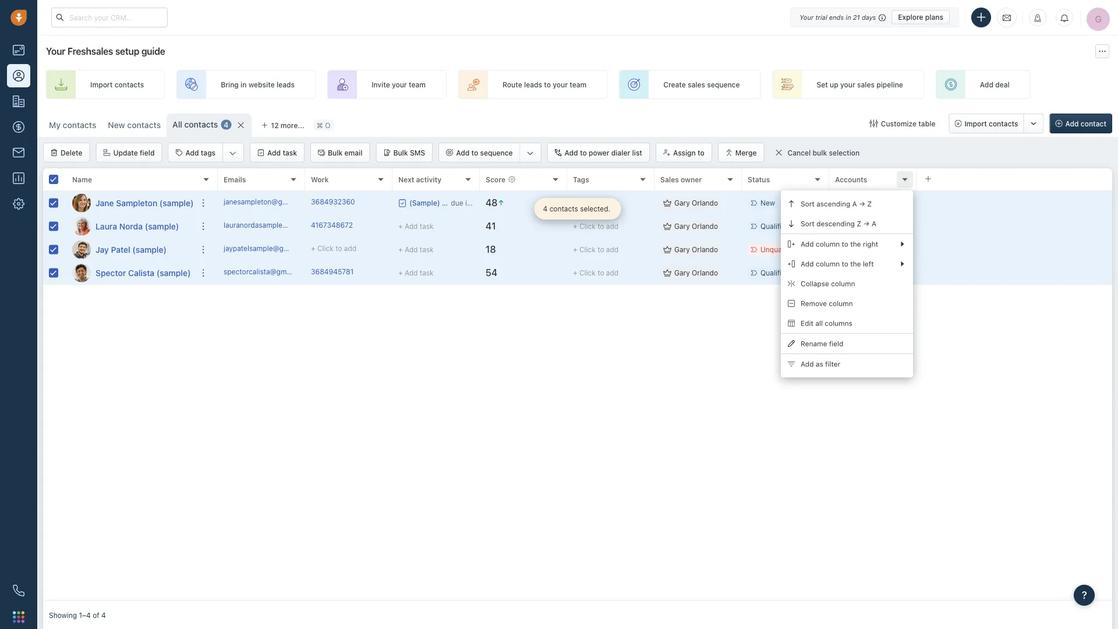 Task type: vqa. For each thing, say whether or not it's contained in the screenshot.
Jane Sampleton (sample)
yes



Task type: describe. For each thing, give the bounding box(es) containing it.
48
[[486, 197, 498, 208]]

set up your sales pipeline
[[817, 80, 904, 89]]

cancel bulk selection
[[788, 149, 860, 157]]

import contacts for "import contacts" link
[[90, 80, 144, 89]]

bulk email button
[[311, 143, 370, 163]]

(sample) for jay patel (sample)
[[132, 245, 167, 254]]

1 gary orlando from the top
[[675, 199, 718, 207]]

work
[[311, 175, 329, 183]]

add for add as filter
[[801, 360, 814, 368]]

spectorcalista@gmail.com link
[[224, 267, 310, 279]]

→ for a
[[864, 220, 870, 228]]

3684932360 link
[[311, 197, 355, 209]]

field for rename field
[[830, 340, 844, 348]]

sort descending z → a menu item
[[781, 214, 914, 234]]

row group containing jane sampleton (sample)
[[43, 192, 218, 285]]

customize
[[881, 119, 917, 128]]

add for add to sequence
[[456, 149, 470, 157]]

Search your CRM... text field
[[51, 8, 168, 27]]

techcave (sample)
[[836, 269, 897, 277]]

⌘
[[317, 121, 323, 129]]

row group containing 48
[[218, 192, 1113, 285]]

(sample) for laura norda (sample)
[[145, 221, 179, 231]]

add to power dialer list
[[565, 149, 643, 157]]

sampleton
[[116, 198, 157, 208]]

tags
[[573, 175, 589, 183]]

edit
[[801, 319, 814, 327]]

task for 18
[[420, 246, 434, 254]]

bulk sms
[[394, 149, 425, 157]]

(sample) down left
[[869, 269, 897, 277]]

widgetz.io (sample)
[[836, 199, 902, 207]]

12
[[271, 121, 279, 129]]

update field button
[[96, 143, 162, 163]]

add for add deal
[[981, 80, 994, 89]]

bulk
[[813, 149, 827, 157]]

delete button
[[43, 143, 90, 163]]

sequence for add to sequence
[[480, 149, 513, 157]]

+ add task for 41
[[399, 222, 434, 230]]

→ for z
[[859, 200, 866, 208]]

add task
[[267, 149, 297, 157]]

contact
[[1081, 119, 1107, 128]]

freshworks switcher image
[[13, 611, 24, 623]]

power
[[589, 149, 610, 157]]

your for your freshsales setup guide
[[46, 46, 65, 57]]

jay patel (sample)
[[96, 245, 167, 254]]

merge button
[[718, 143, 765, 163]]

angle down image for add to sequence
[[527, 147, 534, 159]]

all
[[816, 319, 823, 327]]

new for new
[[761, 199, 776, 207]]

add for add column to the left
[[801, 260, 814, 268]]

techcave (sample) link
[[836, 269, 897, 277]]

spector calista (sample) link
[[96, 267, 191, 279]]

angle down image for add tags
[[230, 147, 237, 159]]

add for 54
[[606, 269, 619, 277]]

2 leads from the left
[[524, 80, 542, 89]]

sales owner
[[661, 175, 702, 183]]

contacts up update field
[[127, 120, 161, 130]]

rename
[[801, 340, 828, 348]]

add to sequence group
[[439, 143, 542, 163]]

techcave
[[836, 269, 867, 277]]

3 your from the left
[[841, 80, 856, 89]]

jay
[[96, 245, 109, 254]]

laura norda (sample) link
[[96, 221, 179, 232]]

widgetz.io
[[836, 199, 871, 207]]

all contacts 4
[[173, 120, 229, 129]]

accounts
[[836, 175, 868, 183]]

sort descending z → a
[[801, 220, 877, 228]]

e corp (sample) link
[[836, 246, 889, 254]]

to inside button
[[698, 149, 705, 157]]

l image
[[72, 217, 91, 236]]

task for 41
[[420, 222, 434, 230]]

1 orlando from the top
[[692, 199, 718, 207]]

1 + click to add from the top
[[573, 199, 619, 207]]

contacts inside button
[[989, 119, 1019, 128]]

sort ascending a → z
[[801, 200, 872, 208]]

+ click to add for 41
[[573, 222, 619, 230]]

team inside route leads to your team link
[[570, 80, 587, 89]]

54
[[486, 267, 498, 278]]

freshsales
[[67, 46, 113, 57]]

your for your trial ends in 21 days
[[800, 13, 814, 21]]

acme inc (sample) link
[[836, 222, 897, 230]]

merge
[[736, 149, 757, 157]]

list
[[632, 149, 643, 157]]

press space to deselect this row. row containing 48
[[218, 192, 1113, 215]]

0 horizontal spatial z
[[857, 220, 862, 228]]

bulk sms button
[[376, 143, 433, 163]]

1 sales from the left
[[688, 80, 706, 89]]

calista
[[128, 268, 155, 278]]

field for update field
[[140, 149, 155, 157]]

new contacts
[[108, 120, 161, 130]]

add to power dialer list button
[[547, 143, 650, 163]]

jane
[[96, 198, 114, 208]]

1 horizontal spatial in
[[846, 13, 852, 21]]

ends
[[830, 13, 844, 21]]

trial
[[816, 13, 828, 21]]

12 more... button
[[255, 117, 311, 133]]

remove
[[801, 299, 827, 308]]

the for left
[[851, 260, 861, 268]]

e
[[836, 246, 840, 254]]

task inside button
[[283, 149, 297, 157]]

to inside group
[[472, 149, 478, 157]]

lauranordasample@gmail.com
[[224, 221, 323, 229]]

click for 54
[[580, 269, 596, 277]]

assign to
[[673, 149, 705, 157]]

new for new contacts
[[108, 120, 125, 130]]

cell for 54
[[917, 262, 1113, 284]]

activity
[[416, 175, 442, 183]]

add to sequence
[[456, 149, 513, 157]]

add for 41
[[606, 222, 619, 230]]

laura
[[96, 221, 117, 231]]

add as filter menu item
[[781, 354, 914, 374]]

customize table button
[[863, 114, 944, 133]]

add task button
[[250, 143, 305, 163]]

add column to the left
[[801, 260, 874, 268]]

add for add task
[[267, 149, 281, 157]]

sort for sort descending z → a
[[801, 220, 815, 228]]

invite your team
[[372, 80, 426, 89]]

collapse column menu item
[[781, 274, 914, 294]]

remove column
[[801, 299, 853, 308]]

add column to the right
[[801, 240, 879, 248]]

remove column menu item
[[781, 294, 914, 313]]

2 your from the left
[[553, 80, 568, 89]]

add contact
[[1066, 119, 1107, 128]]

lauranordasample@gmail.com link
[[224, 220, 323, 233]]

your inside "link"
[[392, 80, 407, 89]]

contacts right my
[[63, 120, 96, 130]]

gary for 54
[[675, 269, 690, 277]]

add tags
[[186, 149, 216, 157]]

ascending
[[817, 200, 851, 208]]

spector calista (sample)
[[96, 268, 191, 278]]

sort ascending a → z menu item
[[781, 194, 914, 214]]

press space to deselect this row. row containing spector calista (sample)
[[43, 262, 218, 285]]

cell for 18
[[917, 238, 1113, 261]]

contacts left "selected."
[[550, 205, 578, 213]]

spectorcalista@gmail.com 3684945781
[[224, 268, 354, 276]]

right
[[863, 240, 879, 248]]

acme inc (sample)
[[836, 222, 897, 230]]

0 vertical spatial a
[[853, 200, 858, 208]]

column for collapse column
[[832, 280, 856, 288]]

+ add task for 54
[[399, 269, 434, 277]]



Task type: locate. For each thing, give the bounding box(es) containing it.
+ add task for 18
[[399, 246, 434, 254]]

1 vertical spatial field
[[830, 340, 844, 348]]

field right update
[[140, 149, 155, 157]]

add as filter
[[801, 360, 841, 368]]

your freshsales setup guide
[[46, 46, 165, 57]]

1 your from the left
[[392, 80, 407, 89]]

route leads to your team
[[503, 80, 587, 89]]

0 vertical spatial z
[[868, 200, 872, 208]]

your trial ends in 21 days
[[800, 13, 876, 21]]

gary orlando
[[675, 199, 718, 207], [675, 222, 718, 230], [675, 246, 718, 254], [675, 269, 718, 277]]

gary orlando for 18
[[675, 246, 718, 254]]

(sample) up left
[[860, 246, 889, 254]]

4 gary orlando from the top
[[675, 269, 718, 277]]

grid containing 48
[[43, 167, 1113, 601]]

edit all columns menu item
[[781, 313, 914, 333]]

import inside button
[[965, 119, 987, 128]]

website
[[249, 80, 275, 89]]

column for add column to the right
[[816, 240, 840, 248]]

acme
[[836, 222, 854, 230]]

1 horizontal spatial your
[[553, 80, 568, 89]]

2 bulk from the left
[[394, 149, 408, 157]]

leads right route
[[524, 80, 542, 89]]

3 + click to add from the top
[[573, 246, 619, 254]]

phone image
[[13, 585, 24, 597]]

container_wx8msf4aqz5i3rn1 image
[[870, 119, 878, 128], [775, 149, 783, 157], [399, 199, 407, 207], [664, 199, 672, 207], [664, 222, 672, 230], [664, 246, 672, 254], [664, 269, 672, 277]]

z up acme inc (sample)
[[868, 200, 872, 208]]

1 vertical spatial + add task
[[399, 246, 434, 254]]

0 horizontal spatial team
[[409, 80, 426, 89]]

leads right website
[[277, 80, 295, 89]]

1 vertical spatial →
[[864, 220, 870, 228]]

j image
[[72, 240, 91, 259]]

2 vertical spatial + add task
[[399, 269, 434, 277]]

1 horizontal spatial team
[[570, 80, 587, 89]]

orlando for 41
[[692, 222, 718, 230]]

sequence right create
[[707, 80, 740, 89]]

import contacts group
[[949, 114, 1044, 133]]

angle down image inside "add tags" group
[[230, 147, 237, 159]]

2 horizontal spatial your
[[841, 80, 856, 89]]

contacts down deal
[[989, 119, 1019, 128]]

container_wx8msf4aqz5i3rn1 image inside customize table button
[[870, 119, 878, 128]]

import contacts for import contacts button
[[965, 119, 1019, 128]]

0 horizontal spatial field
[[140, 149, 155, 157]]

field inside menu item
[[830, 340, 844, 348]]

1 horizontal spatial leads
[[524, 80, 542, 89]]

1 vertical spatial 4
[[543, 205, 548, 213]]

qualified for 54
[[761, 269, 790, 277]]

1 row group from the left
[[43, 192, 218, 285]]

column down the 'e'
[[816, 260, 840, 268]]

0 vertical spatial qualified
[[761, 222, 790, 230]]

create sales sequence link
[[619, 70, 761, 99]]

bring
[[221, 80, 239, 89]]

in left 21
[[846, 13, 852, 21]]

column down descending
[[816, 240, 840, 248]]

→ inside sort ascending a → z menu item
[[859, 200, 866, 208]]

0 horizontal spatial a
[[853, 200, 858, 208]]

import down your freshsales setup guide
[[90, 80, 113, 89]]

inc
[[856, 222, 866, 230]]

1 vertical spatial z
[[857, 220, 862, 228]]

your right route
[[553, 80, 568, 89]]

column for add column to the left
[[816, 260, 840, 268]]

0 vertical spatial →
[[859, 200, 866, 208]]

qualified up "unqualified"
[[761, 222, 790, 230]]

sequence inside button
[[480, 149, 513, 157]]

add for add contact
[[1066, 119, 1079, 128]]

in
[[846, 13, 852, 21], [241, 80, 247, 89]]

column for remove column
[[829, 299, 853, 308]]

1 horizontal spatial angle down image
[[527, 147, 534, 159]]

bulk for bulk sms
[[394, 149, 408, 157]]

angle down image right add to sequence
[[527, 147, 534, 159]]

2 cell from the top
[[917, 215, 1113, 238]]

0 horizontal spatial import contacts
[[90, 80, 144, 89]]

⌘ o
[[317, 121, 331, 129]]

import contacts down setup
[[90, 80, 144, 89]]

→ up inc
[[859, 200, 866, 208]]

sort left ascending
[[801, 200, 815, 208]]

name row
[[43, 168, 218, 192]]

(sample) up acme inc (sample)
[[873, 199, 902, 207]]

press space to deselect this row. row containing 41
[[218, 215, 1113, 238]]

descending
[[817, 220, 855, 228]]

bulk left the email
[[328, 149, 343, 157]]

add inside menu item
[[801, 360, 814, 368]]

row group
[[43, 192, 218, 285], [218, 192, 1113, 285]]

0 vertical spatial import
[[90, 80, 113, 89]]

1 horizontal spatial new
[[761, 199, 776, 207]]

add for add tags
[[186, 149, 199, 157]]

days
[[862, 13, 876, 21]]

delete
[[61, 149, 82, 157]]

0 horizontal spatial your
[[46, 46, 65, 57]]

sequence up score
[[480, 149, 513, 157]]

2 + add task from the top
[[399, 246, 434, 254]]

1 horizontal spatial sales
[[858, 80, 875, 89]]

0 vertical spatial your
[[800, 13, 814, 21]]

new down status
[[761, 199, 776, 207]]

tags
[[201, 149, 216, 157]]

column up columns
[[829, 299, 853, 308]]

add tags group
[[168, 143, 244, 163]]

qualified down "unqualified"
[[761, 269, 790, 277]]

(sample) inside jane sampleton (sample) link
[[160, 198, 194, 208]]

team inside invite your team "link"
[[409, 80, 426, 89]]

2 row group from the left
[[218, 192, 1113, 285]]

the left right
[[851, 240, 861, 248]]

angle down image right tags
[[230, 147, 237, 159]]

qualified
[[761, 222, 790, 230], [761, 269, 790, 277]]

add tags button
[[169, 143, 223, 162]]

import contacts inside "import contacts" link
[[90, 80, 144, 89]]

a
[[853, 200, 858, 208], [872, 220, 877, 228]]

sort
[[801, 200, 815, 208], [801, 220, 815, 228]]

sales left pipeline
[[858, 80, 875, 89]]

in right bring
[[241, 80, 247, 89]]

filter
[[826, 360, 841, 368]]

add for 18
[[606, 246, 619, 254]]

+
[[573, 199, 578, 207], [573, 222, 578, 230], [399, 222, 403, 230], [311, 244, 316, 252], [573, 246, 578, 254], [399, 246, 403, 254], [573, 269, 578, 277], [399, 269, 403, 277]]

1 vertical spatial import
[[965, 119, 987, 128]]

3684945781
[[311, 268, 354, 276]]

3 gary from the top
[[675, 246, 690, 254]]

2 team from the left
[[570, 80, 587, 89]]

press space to deselect this row. row containing 18
[[218, 238, 1113, 262]]

1 vertical spatial in
[[241, 80, 247, 89]]

orlando for 18
[[692, 246, 718, 254]]

column
[[816, 240, 840, 248], [816, 260, 840, 268], [832, 280, 856, 288], [829, 299, 853, 308]]

1 horizontal spatial your
[[800, 13, 814, 21]]

contacts right all
[[184, 120, 218, 129]]

1 vertical spatial new
[[761, 199, 776, 207]]

pipeline
[[877, 80, 904, 89]]

sms
[[410, 149, 425, 157]]

bring in website leads
[[221, 80, 295, 89]]

0 vertical spatial sequence
[[707, 80, 740, 89]]

janesampleton@gmail.com link
[[224, 197, 312, 209]]

jay patel (sample) link
[[96, 244, 167, 255]]

explore plans
[[899, 13, 944, 21]]

1 vertical spatial a
[[872, 220, 877, 228]]

(sample) for spector calista (sample)
[[157, 268, 191, 278]]

4 cell from the top
[[917, 262, 1113, 284]]

0 horizontal spatial 4
[[101, 611, 106, 619]]

2 sales from the left
[[858, 80, 875, 89]]

create
[[664, 80, 686, 89]]

sort left descending
[[801, 220, 815, 228]]

your left trial
[[800, 13, 814, 21]]

41
[[486, 221, 496, 232]]

import for "import contacts" link
[[90, 80, 113, 89]]

name column header
[[66, 168, 218, 192]]

1 gary from the top
[[675, 199, 690, 207]]

1 horizontal spatial field
[[830, 340, 844, 348]]

1 angle down image from the left
[[230, 147, 237, 159]]

janesampleton@gmail.com 3684932360
[[224, 198, 355, 206]]

add for add to power dialer list
[[565, 149, 578, 157]]

3 cell from the top
[[917, 238, 1113, 261]]

+ click to add for 18
[[573, 246, 619, 254]]

→ inside sort descending z → a menu item
[[864, 220, 870, 228]]

press space to deselect this row. row
[[43, 192, 218, 215], [218, 192, 1113, 215], [43, 215, 218, 238], [218, 215, 1113, 238], [43, 238, 218, 262], [218, 238, 1113, 262], [43, 262, 218, 285], [218, 262, 1113, 285]]

2 angle down image from the left
[[527, 147, 534, 159]]

(sample) right calista
[[157, 268, 191, 278]]

2 gary from the top
[[675, 222, 690, 230]]

(sample) right sampleton
[[160, 198, 194, 208]]

4 orlando from the top
[[692, 269, 718, 277]]

1 cell from the top
[[917, 192, 1113, 214]]

s image
[[72, 264, 91, 282]]

click for 18
[[580, 246, 596, 254]]

bulk for bulk email
[[328, 149, 343, 157]]

1 vertical spatial import contacts
[[965, 119, 1019, 128]]

sales
[[661, 175, 679, 183]]

0 vertical spatial + add task
[[399, 222, 434, 230]]

3684932360
[[311, 198, 355, 206]]

bulk
[[328, 149, 343, 157], [394, 149, 408, 157]]

unqualified
[[761, 246, 798, 254]]

0 vertical spatial sort
[[801, 200, 815, 208]]

(sample) inside laura norda (sample) link
[[145, 221, 179, 231]]

4 left "selected."
[[543, 205, 548, 213]]

4 inside 'all contacts 4'
[[224, 121, 229, 129]]

1 horizontal spatial z
[[868, 200, 872, 208]]

2 gary orlando from the top
[[675, 222, 718, 230]]

(sample) up 'spector calista (sample)'
[[132, 245, 167, 254]]

add to sequence button
[[439, 143, 520, 162]]

sort for sort ascending a → z
[[801, 200, 815, 208]]

0 horizontal spatial your
[[392, 80, 407, 89]]

patel
[[111, 245, 130, 254]]

route
[[503, 80, 522, 89]]

add inside button
[[267, 149, 281, 157]]

2 the from the top
[[851, 260, 861, 268]]

add for add column to the right
[[801, 240, 814, 248]]

collapse
[[801, 280, 830, 288]]

0 horizontal spatial new
[[108, 120, 125, 130]]

(sample) for e corp (sample)
[[860, 246, 889, 254]]

add deal link
[[936, 70, 1031, 99]]

4 right all contacts link
[[224, 121, 229, 129]]

2 horizontal spatial 4
[[543, 205, 548, 213]]

(sample) down jane sampleton (sample) link on the top
[[145, 221, 179, 231]]

new up update
[[108, 120, 125, 130]]

2 vertical spatial 4
[[101, 611, 106, 619]]

jaypatelsample@gmail.com link
[[224, 243, 313, 256]]

bulk inside button
[[394, 149, 408, 157]]

showing 1–4 of 4
[[49, 611, 106, 619]]

4 contacts selected.
[[543, 205, 611, 213]]

widgetz.io (sample) link
[[836, 199, 902, 207]]

0 horizontal spatial angle down image
[[230, 147, 237, 159]]

4 + click to add from the top
[[573, 269, 619, 277]]

sequence for create sales sequence
[[707, 80, 740, 89]]

0 vertical spatial new
[[108, 120, 125, 130]]

phone element
[[7, 579, 30, 602]]

jaypatelsample@gmail.com + click to add
[[224, 244, 357, 252]]

import contacts
[[90, 80, 144, 89], [965, 119, 1019, 128]]

gary for 18
[[675, 246, 690, 254]]

0 horizontal spatial sequence
[[480, 149, 513, 157]]

click
[[580, 199, 596, 207], [580, 222, 596, 230], [317, 244, 334, 252], [580, 246, 596, 254], [580, 269, 596, 277]]

1 team from the left
[[409, 80, 426, 89]]

bulk left sms
[[394, 149, 408, 157]]

(sample) inside spector calista (sample) 'link'
[[157, 268, 191, 278]]

3 gary orlando from the top
[[675, 246, 718, 254]]

2 orlando from the top
[[692, 222, 718, 230]]

explore
[[899, 13, 924, 21]]

gary
[[675, 199, 690, 207], [675, 222, 690, 230], [675, 246, 690, 254], [675, 269, 690, 277]]

1 horizontal spatial a
[[872, 220, 877, 228]]

gary for 41
[[675, 222, 690, 230]]

rename field
[[801, 340, 844, 348]]

all contacts link
[[173, 119, 218, 131]]

angle down image inside add to sequence group
[[527, 147, 534, 159]]

0 vertical spatial 4
[[224, 121, 229, 129]]

4 gary from the top
[[675, 269, 690, 277]]

set up your sales pipeline link
[[773, 70, 925, 99]]

name
[[72, 175, 92, 183]]

2 qualified from the top
[[761, 269, 790, 277]]

bulk inside 'button'
[[328, 149, 343, 157]]

your right up
[[841, 80, 856, 89]]

0 horizontal spatial bulk
[[328, 149, 343, 157]]

in inside bring in website leads link
[[241, 80, 247, 89]]

create sales sequence
[[664, 80, 740, 89]]

1 qualified from the top
[[761, 222, 790, 230]]

import contacts link
[[46, 70, 165, 99]]

field inside 'button'
[[140, 149, 155, 157]]

selected.
[[580, 205, 611, 213]]

orlando for 54
[[692, 269, 718, 277]]

(sample) inside jay patel (sample) link
[[132, 245, 167, 254]]

0 horizontal spatial in
[[241, 80, 247, 89]]

sales
[[688, 80, 706, 89], [858, 80, 875, 89]]

showing
[[49, 611, 77, 619]]

menu containing sort ascending a → z
[[781, 191, 914, 378]]

1 horizontal spatial import
[[965, 119, 987, 128]]

0 horizontal spatial import
[[90, 80, 113, 89]]

contacts down setup
[[115, 80, 144, 89]]

1 leads from the left
[[277, 80, 295, 89]]

1 vertical spatial your
[[46, 46, 65, 57]]

0 vertical spatial in
[[846, 13, 852, 21]]

add
[[606, 199, 619, 207], [606, 222, 619, 230], [344, 244, 357, 252], [606, 246, 619, 254], [606, 269, 619, 277]]

your
[[800, 13, 814, 21], [46, 46, 65, 57]]

qualified for 41
[[761, 222, 790, 230]]

jaypatelsample@gmail.com
[[224, 244, 313, 252]]

rename field menu item
[[781, 334, 914, 354]]

3 orlando from the top
[[692, 246, 718, 254]]

4167348672
[[311, 221, 353, 229]]

explore plans link
[[892, 10, 950, 24]]

sales right create
[[688, 80, 706, 89]]

your left freshsales
[[46, 46, 65, 57]]

bulk email
[[328, 149, 363, 157]]

angle down image
[[230, 147, 237, 159], [527, 147, 534, 159]]

gary orlando for 41
[[675, 222, 718, 230]]

0 vertical spatial the
[[851, 240, 861, 248]]

import contacts down add deal
[[965, 119, 1019, 128]]

3 + add task from the top
[[399, 269, 434, 277]]

1 horizontal spatial 4
[[224, 121, 229, 129]]

import contacts inside import contacts button
[[965, 119, 1019, 128]]

selection
[[829, 149, 860, 157]]

email
[[345, 149, 363, 157]]

press space to deselect this row. row containing jane sampleton (sample)
[[43, 192, 218, 215]]

import down add deal link
[[965, 119, 987, 128]]

1 horizontal spatial bulk
[[394, 149, 408, 157]]

press space to deselect this row. row containing laura norda (sample)
[[43, 215, 218, 238]]

email image
[[1003, 13, 1011, 22]]

(sample) for jane sampleton (sample)
[[160, 198, 194, 208]]

grid
[[43, 167, 1113, 601]]

1 the from the top
[[851, 240, 861, 248]]

press space to deselect this row. row containing 54
[[218, 262, 1113, 285]]

collapse column
[[801, 280, 856, 288]]

column down techcave
[[832, 280, 856, 288]]

1 vertical spatial sequence
[[480, 149, 513, 157]]

4 right of
[[101, 611, 106, 619]]

sequence
[[707, 80, 740, 89], [480, 149, 513, 157]]

1 sort from the top
[[801, 200, 815, 208]]

gary orlando for 54
[[675, 269, 718, 277]]

0 horizontal spatial sales
[[688, 80, 706, 89]]

next
[[399, 175, 414, 183]]

z right acme
[[857, 220, 862, 228]]

1 bulk from the left
[[328, 149, 343, 157]]

set
[[817, 80, 828, 89]]

import for import contacts button
[[965, 119, 987, 128]]

press space to deselect this row. row containing jay patel (sample)
[[43, 238, 218, 262]]

0 vertical spatial field
[[140, 149, 155, 157]]

2 + click to add from the top
[[573, 222, 619, 230]]

j image
[[72, 194, 91, 212]]

invite
[[372, 80, 390, 89]]

cell
[[917, 192, 1113, 214], [917, 215, 1113, 238], [917, 238, 1113, 261], [917, 262, 1113, 284]]

0 vertical spatial import contacts
[[90, 80, 144, 89]]

1 horizontal spatial import contacts
[[965, 119, 1019, 128]]

next activity
[[399, 175, 442, 183]]

2 sort from the top
[[801, 220, 815, 228]]

assign to button
[[656, 143, 712, 163]]

columns
[[825, 319, 853, 327]]

new inside press space to deselect this row. row
[[761, 199, 776, 207]]

invite your team link
[[327, 70, 447, 99]]

the for right
[[851, 240, 861, 248]]

+ click to add for 54
[[573, 269, 619, 277]]

1 horizontal spatial sequence
[[707, 80, 740, 89]]

0 horizontal spatial leads
[[277, 80, 295, 89]]

→ down widgetz.io (sample) link
[[864, 220, 870, 228]]

1 + add task from the top
[[399, 222, 434, 230]]

1 vertical spatial qualified
[[761, 269, 790, 277]]

menu
[[781, 191, 914, 378]]

(sample) up right
[[868, 222, 897, 230]]

customize table
[[881, 119, 936, 128]]

cell for 41
[[917, 215, 1113, 238]]

field down columns
[[830, 340, 844, 348]]

1 vertical spatial sort
[[801, 220, 815, 228]]

1 vertical spatial the
[[851, 260, 861, 268]]

task for 54
[[420, 269, 434, 277]]

(sample) for acme inc (sample)
[[868, 222, 897, 230]]

your right invite
[[392, 80, 407, 89]]

→
[[859, 200, 866, 208], [864, 220, 870, 228]]

the up techcave
[[851, 260, 861, 268]]

click for 41
[[580, 222, 596, 230]]

update field
[[113, 149, 155, 157]]

spector
[[96, 268, 126, 278]]

12 more...
[[271, 121, 305, 129]]



